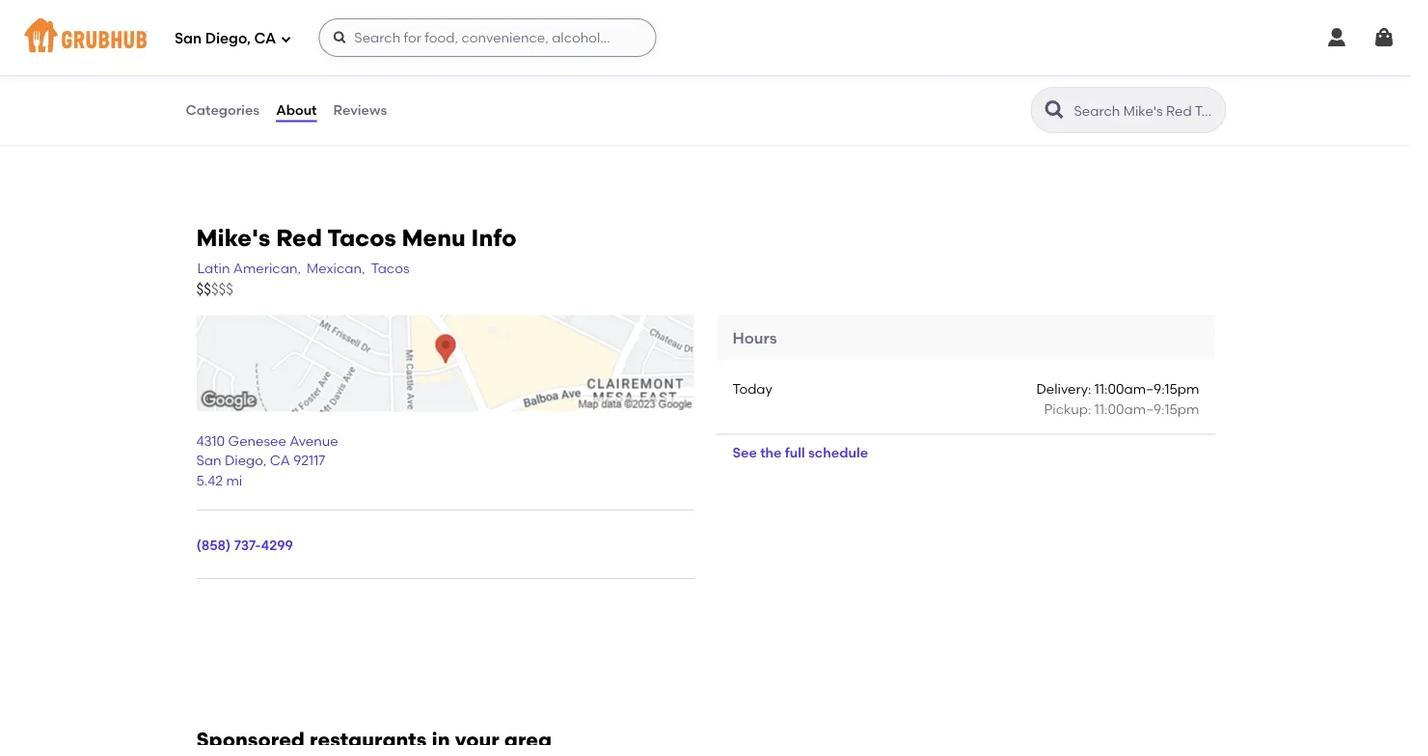Task type: vqa. For each thing, say whether or not it's contained in the screenshot.
American,
yes



Task type: describe. For each thing, give the bounding box(es) containing it.
hours
[[733, 329, 777, 348]]

latin
[[197, 260, 230, 277]]

pickup: 11:00am–9:15pm
[[1045, 401, 1200, 417]]

4310 genesee avenue san diego , ca 92117 5.42 mi
[[196, 433, 338, 489]]

(858) 737-4299
[[196, 537, 293, 553]]

diego
[[225, 453, 263, 469]]

737-
[[234, 537, 261, 553]]

mexican, button
[[306, 258, 366, 279]]

info
[[472, 224, 517, 252]]

menu
[[402, 224, 466, 252]]

4299
[[261, 537, 293, 553]]

11:00am–9:15pm for delivery: 11:00am–9:15pm
[[1095, 381, 1200, 398]]

ca inside 4310 genesee avenue san diego , ca 92117 5.42 mi
[[270, 453, 290, 469]]

full
[[785, 445, 806, 461]]

categories
[[186, 102, 260, 118]]

Search for food, convenience, alcohol... search field
[[319, 18, 657, 57]]

schedule
[[809, 445, 869, 461]]

san inside 4310 genesee avenue san diego , ca 92117 5.42 mi
[[196, 453, 222, 469]]

san diego, ca
[[175, 30, 276, 47]]

american,
[[233, 260, 301, 277]]

see
[[733, 445, 757, 461]]

mi
[[226, 472, 242, 489]]

san inside main navigation navigation
[[175, 30, 202, 47]]

reviews button
[[333, 75, 388, 145]]

genesee
[[228, 433, 287, 450]]

0 vertical spatial tacos
[[327, 224, 396, 252]]

red
[[276, 224, 322, 252]]

see the full schedule
[[733, 445, 869, 461]]

green (medium) image
[[1075, 0, 1219, 90]]

mike's red tacos menu info
[[196, 224, 517, 252]]

the
[[761, 445, 782, 461]]



Task type: locate. For each thing, give the bounding box(es) containing it.
mexican,
[[307, 260, 365, 277]]

categories button
[[185, 75, 261, 145]]

about
[[276, 102, 317, 118]]

svg image
[[1373, 26, 1396, 49]]

tacos button
[[370, 258, 411, 279]]

yellow (sweet / spicy) image
[[642, 0, 787, 90]]

11:00am–9:15pm down delivery: 11:00am–9:15pm
[[1095, 401, 1200, 417]]

1 vertical spatial tacos
[[371, 260, 410, 277]]

,
[[263, 453, 267, 469]]

5.42
[[196, 472, 223, 489]]

main navigation navigation
[[0, 0, 1412, 75]]

11:00am–9:15pm up pickup: 11:00am–9:15pm
[[1095, 381, 1200, 398]]

about button
[[275, 75, 318, 145]]

delivery: 11:00am–9:15pm
[[1037, 381, 1200, 398]]

latin american, button
[[196, 258, 302, 279]]

san up 5.42 in the bottom of the page
[[196, 453, 222, 469]]

san
[[175, 30, 202, 47], [196, 453, 222, 469]]

see the full schedule button
[[718, 435, 884, 470]]

1 vertical spatial 11:00am–9:15pm
[[1095, 401, 1200, 417]]

Search Mike's Red Tacos search field
[[1073, 101, 1220, 120]]

search icon image
[[1044, 98, 1067, 122]]

0 vertical spatial ca
[[254, 30, 276, 47]]

tacos up mexican,
[[327, 224, 396, 252]]

$$$$$
[[196, 281, 234, 298]]

delivery:
[[1037, 381, 1092, 398]]

11:00am–9:15pm
[[1095, 381, 1200, 398], [1095, 401, 1200, 417]]

4310
[[196, 433, 225, 450]]

ca
[[254, 30, 276, 47], [270, 453, 290, 469]]

svg image
[[1326, 26, 1349, 49], [332, 30, 348, 45], [280, 33, 292, 45], [750, 53, 774, 76], [1183, 53, 1206, 76]]

0 vertical spatial san
[[175, 30, 202, 47]]

latin american, mexican, tacos
[[197, 260, 410, 277]]

tacos down mike's red tacos menu info
[[371, 260, 410, 277]]

diego,
[[205, 30, 251, 47]]

1 11:00am–9:15pm from the top
[[1095, 381, 1200, 398]]

1 vertical spatial san
[[196, 453, 222, 469]]

(858) 737-4299 button
[[196, 536, 293, 555]]

2 11:00am–9:15pm from the top
[[1095, 401, 1200, 417]]

ca right ,
[[270, 453, 290, 469]]

1 vertical spatial ca
[[270, 453, 290, 469]]

today
[[733, 381, 773, 398]]

avenue
[[290, 433, 338, 450]]

0 vertical spatial 11:00am–9:15pm
[[1095, 381, 1200, 398]]

tacos
[[327, 224, 396, 252], [371, 260, 410, 277]]

ca inside main navigation navigation
[[254, 30, 276, 47]]

(858)
[[196, 537, 231, 553]]

ca right the diego,
[[254, 30, 276, 47]]

mike's
[[196, 224, 271, 252]]

11:00am–9:15pm for pickup: 11:00am–9:15pm
[[1095, 401, 1200, 417]]

pickup:
[[1045, 401, 1092, 417]]

$$
[[196, 281, 211, 298]]

reviews
[[333, 102, 387, 118]]

san left the diego,
[[175, 30, 202, 47]]

92117
[[294, 453, 325, 469]]



